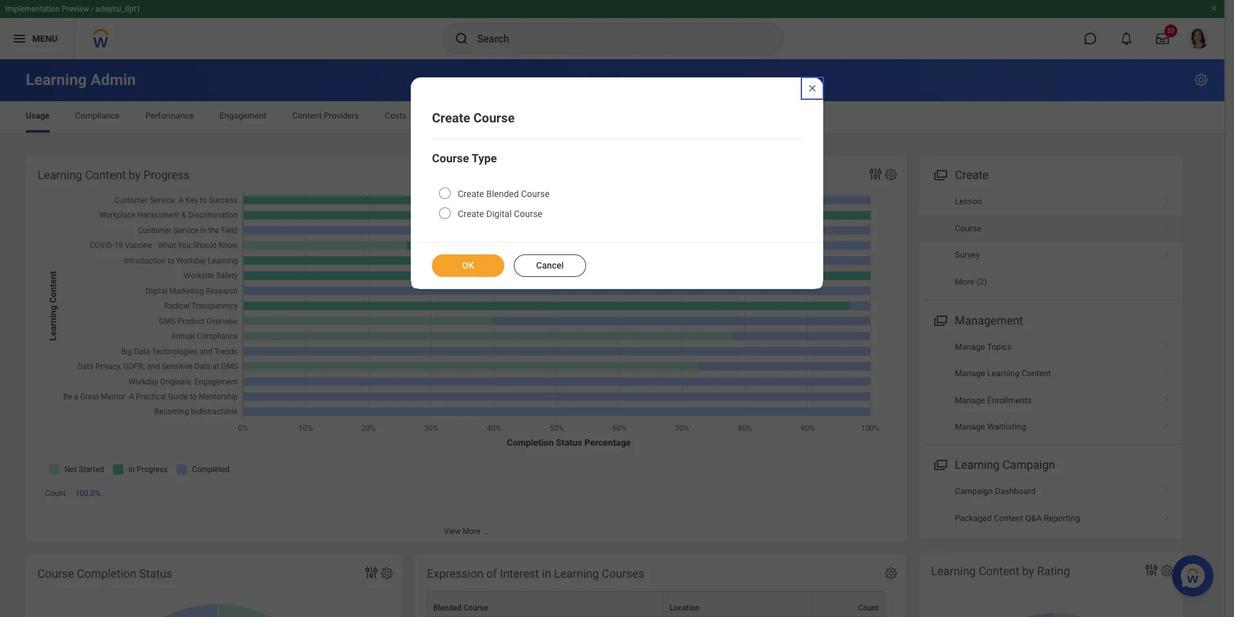 Task type: describe. For each thing, give the bounding box(es) containing it.
lesson
[[955, 197, 982, 206]]

create for create course
[[432, 110, 470, 126]]

tab list inside learning admin main content
[[13, 102, 1212, 133]]

chevron right image for manage enrollments
[[1159, 391, 1175, 404]]

learning campaign
[[955, 459, 1056, 472]]

preview
[[62, 5, 89, 14]]

dashboard
[[995, 487, 1036, 497]]

menu group image
[[931, 166, 949, 183]]

close environment banner image
[[1211, 5, 1219, 12]]

compliance
[[75, 111, 120, 121]]

lesson link
[[920, 188, 1183, 215]]

blended inside blended course popup button
[[433, 604, 462, 614]]

adeptai_dpt1
[[96, 5, 141, 14]]

notifications large image
[[1120, 32, 1133, 45]]

create for create
[[955, 168, 989, 182]]

100.0% button
[[75, 489, 102, 499]]

manage topics
[[955, 342, 1012, 352]]

configure this page image
[[1194, 72, 1209, 88]]

course type button
[[432, 152, 497, 165]]

course up create digital course
[[521, 189, 550, 199]]

waitlisting
[[988, 422, 1027, 432]]

blended course button
[[428, 593, 663, 617]]

row inside expression of interest in learning courses element
[[427, 592, 886, 618]]

learning content by progress element
[[26, 156, 907, 543]]

courses
[[602, 568, 645, 581]]

blended inside course type 'group'
[[487, 189, 519, 199]]

chevron right image for packaged content q&a reporting
[[1159, 510, 1175, 522]]

implementation preview -   adeptai_dpt1
[[5, 5, 141, 14]]

learning content by rating
[[931, 565, 1071, 579]]

learning content by rating element
[[920, 553, 1183, 618]]

content providers
[[292, 111, 359, 121]]

interest
[[500, 568, 539, 581]]

cancel
[[536, 261, 564, 271]]

campaign dashboard
[[955, 487, 1036, 497]]

management
[[955, 314, 1024, 327]]

chevron right image for manage learning content
[[1159, 365, 1175, 377]]

course link
[[920, 215, 1183, 242]]

admin
[[91, 71, 136, 89]]

implementation
[[5, 5, 60, 14]]

rating
[[1038, 565, 1071, 579]]

learning admin main content
[[0, 59, 1225, 618]]

chevron right image for course
[[1159, 219, 1175, 232]]

engagement
[[220, 111, 267, 121]]

...
[[483, 528, 489, 537]]

digital
[[487, 209, 512, 219]]

content down manage topics link
[[1022, 369, 1051, 379]]

packaged
[[955, 514, 992, 524]]

inbox large image
[[1157, 32, 1170, 45]]

course up type
[[474, 110, 515, 126]]

blended course
[[433, 604, 488, 614]]

learning for learning admin
[[26, 71, 87, 89]]

list for create
[[920, 188, 1183, 296]]

count inside "learning content by progress" element
[[45, 490, 66, 499]]

learning inside list
[[988, 369, 1020, 379]]

list for learning campaign
[[920, 479, 1183, 532]]

ok
[[462, 261, 474, 271]]

campaign inside list
[[955, 487, 993, 497]]

course list item
[[920, 215, 1183, 242]]

course inside course link
[[955, 224, 982, 233]]

usage
[[26, 111, 49, 121]]

content for learning content by rating
[[979, 565, 1020, 579]]

create course
[[432, 110, 515, 126]]

more
[[463, 528, 481, 537]]

expression
[[427, 568, 484, 581]]

location button
[[664, 593, 812, 617]]

course inside blended course popup button
[[464, 604, 488, 614]]

course type
[[432, 152, 497, 165]]

implementation preview -   adeptai_dpt1 banner
[[0, 0, 1225, 59]]

learning for learning content by rating
[[931, 565, 976, 579]]

survey link
[[920, 242, 1183, 269]]

course completion status
[[37, 568, 172, 581]]

providers
[[324, 111, 359, 121]]

manage topics link
[[920, 334, 1183, 361]]

completion
[[77, 568, 136, 581]]

topics
[[987, 342, 1012, 352]]

survey
[[955, 250, 980, 260]]

create for create digital course
[[458, 209, 484, 219]]

course right digital
[[514, 209, 543, 219]]



Task type: locate. For each thing, give the bounding box(es) containing it.
performance
[[145, 111, 194, 121]]

of
[[487, 568, 497, 581]]

content left 'providers'
[[292, 111, 322, 121]]

chevron right image inside manage learning content link
[[1159, 365, 1175, 377]]

create up lesson
[[955, 168, 989, 182]]

cancel button
[[514, 255, 586, 277]]

content for packaged content q&a reporting
[[994, 514, 1024, 524]]

learning down topics
[[988, 369, 1020, 379]]

3 manage from the top
[[955, 396, 986, 405]]

6 chevron right image from the top
[[1159, 483, 1175, 496]]

manage enrollments link
[[920, 387, 1183, 414]]

campaign up 'dashboard'
[[1003, 459, 1056, 472]]

learning content by progress
[[37, 168, 190, 182]]

create inside learning admin main content
[[955, 168, 989, 182]]

blended down expression
[[433, 604, 462, 614]]

create left digital
[[458, 209, 484, 219]]

1 vertical spatial menu group image
[[931, 456, 949, 474]]

1 vertical spatial campaign
[[955, 487, 993, 497]]

create up create digital course
[[458, 189, 484, 199]]

0 vertical spatial list
[[920, 188, 1183, 296]]

manage for manage waitlisting
[[955, 422, 986, 432]]

view more ... link
[[26, 521, 907, 543]]

content left rating
[[979, 565, 1020, 579]]

profile logan mcneil element
[[1181, 25, 1217, 53]]

course type group
[[432, 151, 802, 231]]

course left completion
[[37, 568, 74, 581]]

menu group image for management
[[931, 311, 949, 329]]

location
[[670, 604, 700, 614]]

0 vertical spatial blended
[[487, 189, 519, 199]]

create blended course
[[458, 189, 550, 199]]

manage left topics
[[955, 342, 986, 352]]

in
[[542, 568, 551, 581]]

type
[[472, 152, 497, 165]]

chevron right image for manage waitlisting
[[1159, 418, 1175, 431]]

manage
[[955, 342, 986, 352], [955, 369, 986, 379], [955, 396, 986, 405], [955, 422, 986, 432]]

0 horizontal spatial blended
[[433, 604, 462, 614]]

manage for manage enrollments
[[955, 396, 986, 405]]

chevron right image for lesson
[[1159, 192, 1175, 205]]

list for management
[[920, 334, 1183, 441]]

1 vertical spatial list
[[920, 334, 1183, 441]]

1 menu group image from the top
[[931, 311, 949, 329]]

chevron right image inside manage enrollments link
[[1159, 391, 1175, 404]]

by for rating
[[1023, 565, 1035, 579]]

learning up usage
[[26, 71, 87, 89]]

chevron right image inside survey link
[[1159, 246, 1175, 259]]

course left type
[[432, 152, 469, 165]]

learning down usage
[[37, 168, 82, 182]]

-
[[91, 5, 94, 14]]

0 vertical spatial chevron right image
[[1159, 192, 1175, 205]]

campaign
[[1003, 459, 1056, 472], [955, 487, 993, 497]]

list containing campaign dashboard
[[920, 479, 1183, 532]]

expression of interest in learning courses
[[427, 568, 645, 581]]

2 chevron right image from the top
[[1159, 338, 1175, 351]]

manage waitlisting
[[955, 422, 1027, 432]]

2 menu group image from the top
[[931, 456, 949, 474]]

3 chevron right image from the top
[[1159, 365, 1175, 377]]

1 list from the top
[[920, 188, 1183, 296]]

chevron right image inside packaged content q&a reporting link
[[1159, 510, 1175, 522]]

4 manage from the top
[[955, 422, 986, 432]]

2 manage from the top
[[955, 369, 986, 379]]

chevron right image
[[1159, 192, 1175, 205], [1159, 246, 1175, 259]]

1 chevron right image from the top
[[1159, 192, 1175, 205]]

0 horizontal spatial count
[[45, 490, 66, 499]]

row containing blended course
[[427, 592, 886, 618]]

search image
[[454, 31, 470, 46]]

packaged content q&a reporting link
[[920, 506, 1183, 532]]

by left rating
[[1023, 565, 1035, 579]]

ok button
[[432, 255, 504, 277]]

manage enrollments
[[955, 396, 1032, 405]]

count button
[[813, 593, 885, 617]]

list containing manage topics
[[920, 334, 1183, 441]]

view more ...
[[444, 528, 489, 537]]

1 horizontal spatial count
[[859, 604, 879, 614]]

chevron right image inside campaign dashboard link
[[1159, 483, 1175, 496]]

chevron right image inside manage topics link
[[1159, 338, 1175, 351]]

chevron right image for survey
[[1159, 246, 1175, 259]]

learning
[[26, 71, 87, 89], [37, 168, 82, 182], [988, 369, 1020, 379], [955, 459, 1000, 472], [931, 565, 976, 579], [554, 568, 599, 581]]

chevron right image
[[1159, 219, 1175, 232], [1159, 338, 1175, 351], [1159, 365, 1175, 377], [1159, 391, 1175, 404], [1159, 418, 1175, 431], [1159, 483, 1175, 496], [1159, 510, 1175, 522]]

0 horizontal spatial campaign
[[955, 487, 993, 497]]

create up course type
[[432, 110, 470, 126]]

1 horizontal spatial campaign
[[1003, 459, 1056, 472]]

learning for learning campaign
[[955, 459, 1000, 472]]

learning for learning content by progress
[[37, 168, 82, 182]]

3 list from the top
[[920, 479, 1183, 532]]

content for learning content by progress
[[85, 168, 126, 182]]

row
[[427, 592, 886, 618]]

manage learning content
[[955, 369, 1051, 379]]

learning up campaign dashboard
[[955, 459, 1000, 472]]

manage for manage topics
[[955, 342, 986, 352]]

1 vertical spatial chevron right image
[[1159, 246, 1175, 259]]

create digital course
[[458, 209, 543, 219]]

100.0%
[[75, 490, 100, 499]]

5 chevron right image from the top
[[1159, 418, 1175, 431]]

campaign dashboard link
[[920, 479, 1183, 506]]

view
[[444, 528, 461, 537]]

2 chevron right image from the top
[[1159, 246, 1175, 259]]

manage down manage enrollments
[[955, 422, 986, 432]]

status
[[139, 568, 172, 581]]

by for progress
[[129, 168, 141, 182]]

chevron right image for campaign dashboard
[[1159, 483, 1175, 496]]

blended up create digital course
[[487, 189, 519, 199]]

content down compliance
[[85, 168, 126, 182]]

blended
[[487, 189, 519, 199], [433, 604, 462, 614]]

manage up manage waitlisting
[[955, 396, 986, 405]]

progress
[[143, 168, 190, 182]]

learning right in
[[554, 568, 599, 581]]

tab list
[[13, 102, 1212, 133]]

0 vertical spatial count
[[45, 490, 66, 499]]

content
[[292, 111, 322, 121], [85, 168, 126, 182], [1022, 369, 1051, 379], [994, 514, 1024, 524], [979, 565, 1020, 579]]

menu group image
[[931, 311, 949, 329], [931, 456, 949, 474]]

1 vertical spatial by
[[1023, 565, 1035, 579]]

1 horizontal spatial by
[[1023, 565, 1035, 579]]

create course dialog
[[411, 77, 824, 290]]

0 vertical spatial by
[[129, 168, 141, 182]]

1 manage from the top
[[955, 342, 986, 352]]

create for create blended course
[[458, 189, 484, 199]]

chevron right image for manage topics
[[1159, 338, 1175, 351]]

create
[[432, 110, 470, 126], [955, 168, 989, 182], [458, 189, 484, 199], [458, 209, 484, 219]]

campaign up packaged
[[955, 487, 993, 497]]

1 vertical spatial count
[[859, 604, 879, 614]]

1 vertical spatial blended
[[433, 604, 462, 614]]

tab list containing usage
[[13, 102, 1212, 133]]

by left progress
[[129, 168, 141, 182]]

course completion status element
[[26, 555, 403, 618]]

chevron right image inside manage waitlisting link
[[1159, 418, 1175, 431]]

course down of
[[464, 604, 488, 614]]

course down lesson
[[955, 224, 982, 233]]

count inside "count" popup button
[[859, 604, 879, 614]]

enrollments
[[988, 396, 1032, 405]]

reporting
[[1044, 514, 1081, 524]]

7 chevron right image from the top
[[1159, 510, 1175, 522]]

by
[[129, 168, 141, 182], [1023, 565, 1035, 579]]

2 list from the top
[[920, 334, 1183, 441]]

close create course image
[[808, 83, 818, 94]]

0 horizontal spatial by
[[129, 168, 141, 182]]

learning down packaged
[[931, 565, 976, 579]]

q&a
[[1026, 514, 1042, 524]]

list
[[920, 188, 1183, 296], [920, 334, 1183, 441], [920, 479, 1183, 532]]

0 vertical spatial menu group image
[[931, 311, 949, 329]]

2 vertical spatial list
[[920, 479, 1183, 532]]

list containing lesson
[[920, 188, 1183, 296]]

1 horizontal spatial blended
[[487, 189, 519, 199]]

count
[[45, 490, 66, 499], [859, 604, 879, 614]]

menu group image for learning campaign
[[931, 456, 949, 474]]

0 vertical spatial campaign
[[1003, 459, 1056, 472]]

manage learning content link
[[920, 361, 1183, 387]]

1 chevron right image from the top
[[1159, 219, 1175, 232]]

manage down manage topics
[[955, 369, 986, 379]]

content inside tab list
[[292, 111, 322, 121]]

course
[[474, 110, 515, 126], [432, 152, 469, 165], [521, 189, 550, 199], [514, 209, 543, 219], [955, 224, 982, 233], [37, 568, 74, 581], [464, 604, 488, 614]]

chevron right image inside lesson link
[[1159, 192, 1175, 205]]

costs
[[385, 111, 407, 121]]

learning admin
[[26, 71, 136, 89]]

content left q&a
[[994, 514, 1024, 524]]

course inside course completion status element
[[37, 568, 74, 581]]

expression of interest in learning courses element
[[415, 555, 907, 618]]

packaged content q&a reporting
[[955, 514, 1081, 524]]

4 chevron right image from the top
[[1159, 391, 1175, 404]]

manage waitlisting link
[[920, 414, 1183, 441]]

manage for manage learning content
[[955, 369, 986, 379]]

chevron right image inside course link
[[1159, 219, 1175, 232]]



Task type: vqa. For each thing, say whether or not it's contained in the screenshot.
4th Manage from the bottom
yes



